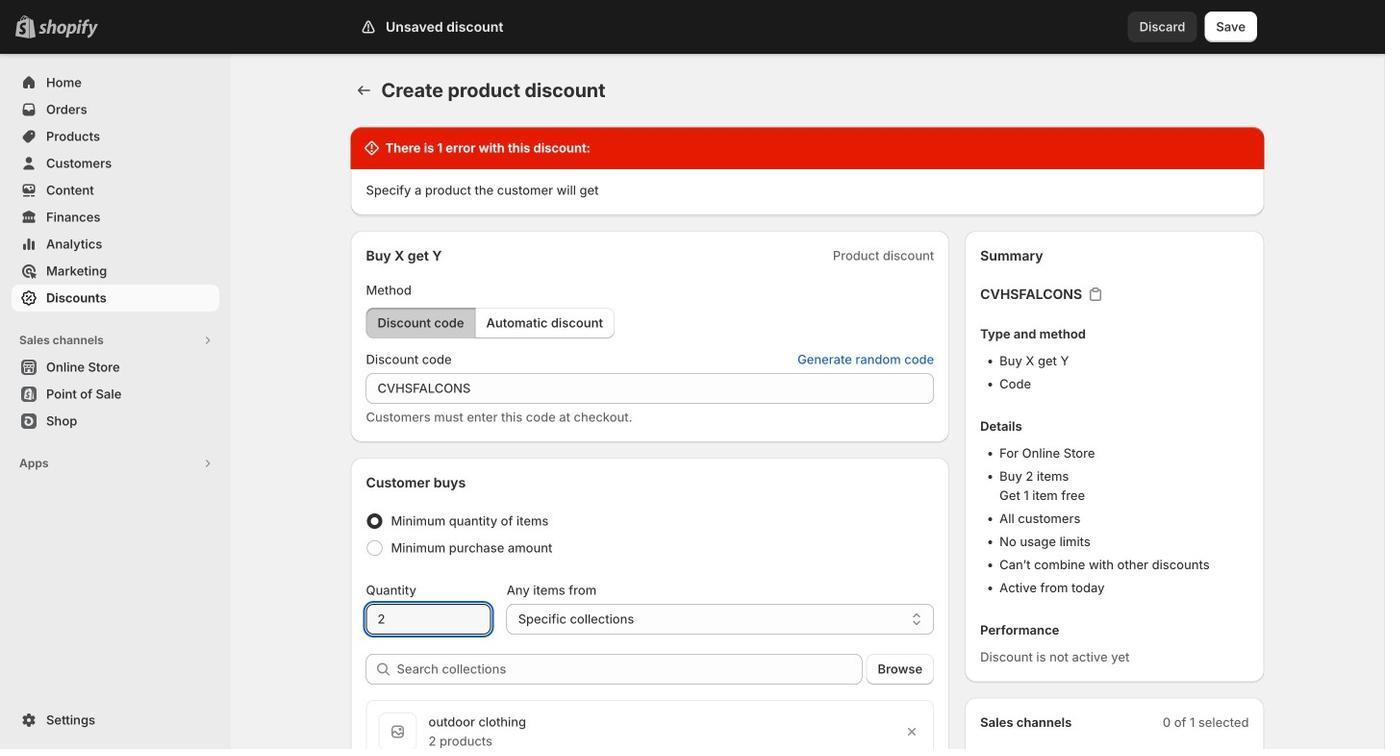 Task type: vqa. For each thing, say whether or not it's contained in the screenshot.
text field
yes



Task type: locate. For each thing, give the bounding box(es) containing it.
Search collections text field
[[397, 654, 862, 685]]

shopify image
[[38, 19, 98, 38]]

None text field
[[366, 373, 934, 404]]

None text field
[[366, 604, 491, 635]]



